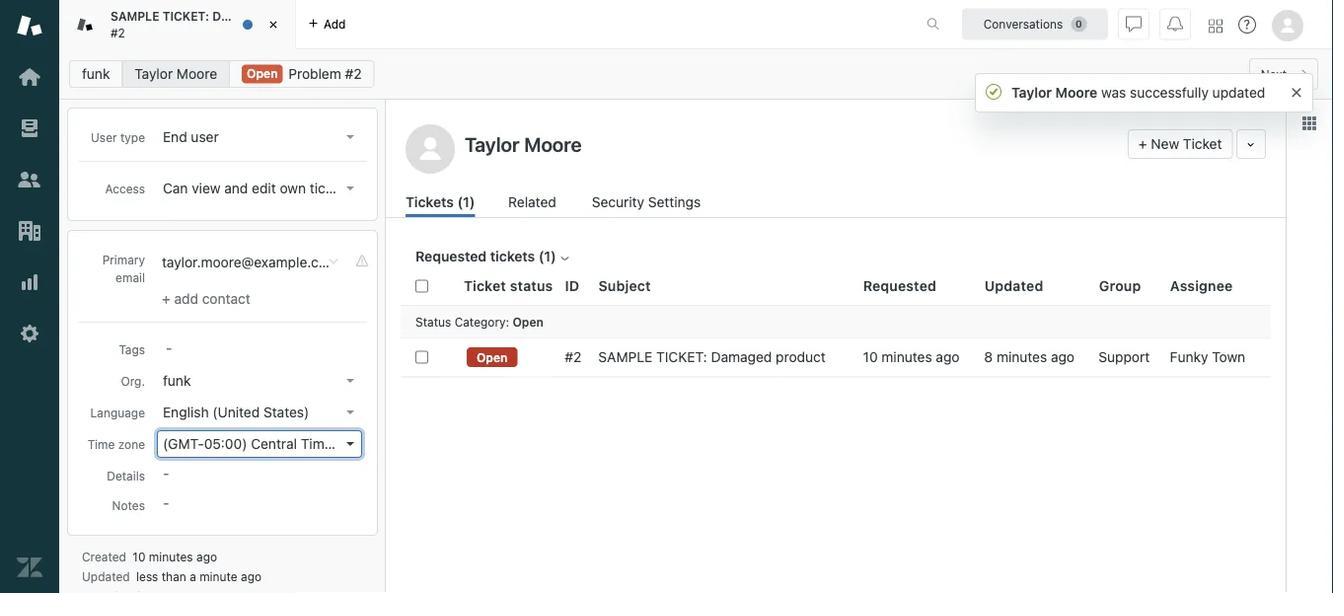 Task type: vqa. For each thing, say whether or not it's contained in the screenshot.
the Articles in section Show sidebar of articles in section
no



Task type: describe. For each thing, give the bounding box(es) containing it.
zendesk products image
[[1209, 19, 1223, 33]]

next button
[[1250, 58, 1319, 90]]

time inside (gmt-05:00) central time (us & canada) "button"
[[301, 436, 332, 452]]

security
[[592, 194, 645, 210]]

assignee
[[1171, 278, 1234, 294]]

created 10 minutes ago updated less than a minute ago
[[82, 550, 262, 583]]

status
[[510, 278, 553, 294]]

get started image
[[17, 64, 42, 90]]

taylor moore link
[[122, 60, 230, 88]]

end
[[163, 129, 187, 145]]

own
[[280, 180, 306, 196]]

add button
[[296, 0, 358, 48]]

view
[[192, 180, 221, 196]]

&
[[364, 436, 373, 452]]

8
[[985, 349, 993, 365]]

sample ticket: damaged product #2
[[111, 9, 317, 39]]

conversations button
[[963, 8, 1109, 40]]

ago up minute
[[196, 550, 217, 564]]

related
[[509, 194, 557, 210]]

Select All Tickets checkbox
[[416, 280, 428, 292]]

moore for taylor moore
[[177, 66, 217, 82]]

ago left "support"
[[1051, 349, 1075, 365]]

taylor for taylor moore was successfully updated
[[1012, 84, 1052, 101]]

funk inside the funk button
[[163, 373, 191, 389]]

05:00)
[[204, 436, 247, 452]]

ticket: for sample ticket: damaged product
[[657, 349, 708, 365]]

sample ticket: damaged product
[[599, 349, 826, 365]]

than
[[162, 570, 186, 583]]

:
[[506, 315, 510, 329]]

details
[[107, 469, 145, 483]]

group
[[1100, 278, 1142, 294]]

ticket inside button
[[1184, 136, 1223, 152]]

(gmt-05:00) central time (us & canada)
[[163, 436, 431, 452]]

1 vertical spatial tickets
[[490, 248, 535, 265]]

+ for + new ticket
[[1139, 136, 1148, 152]]

updated inside grid
[[985, 278, 1044, 294]]

1 horizontal spatial open
[[477, 350, 508, 364]]

updated inside created 10 minutes ago updated less than a minute ago
[[82, 570, 130, 583]]

requested tickets (1)
[[416, 248, 557, 265]]

+ new ticket
[[1139, 136, 1223, 152]]

end user button
[[157, 123, 362, 151]]

ticket: for sample ticket: damaged product #2
[[163, 9, 209, 23]]

tickets (1) link
[[406, 192, 475, 217]]

edit
[[252, 180, 276, 196]]

and
[[224, 180, 248, 196]]

zendesk image
[[17, 555, 42, 581]]

was
[[1102, 84, 1127, 101]]

product for sample ticket: damaged product #2
[[271, 9, 317, 23]]

minutes for 10
[[882, 349, 933, 365]]

access
[[105, 182, 145, 195]]

minute
[[200, 570, 238, 583]]

+ for + add contact
[[162, 291, 170, 307]]

taylor moore was successfully updated
[[1012, 84, 1266, 101]]

10 inside grid
[[863, 349, 878, 365]]

tickets
[[406, 194, 454, 210]]

reporting image
[[17, 270, 42, 295]]

tags
[[119, 343, 145, 356]]

secondary element
[[59, 54, 1334, 94]]

10 minutes ago
[[863, 349, 960, 365]]

canada)
[[377, 436, 431, 452]]

(1) inside tickets (1) link
[[458, 194, 475, 210]]

support
[[1099, 349, 1150, 365]]

funk link
[[69, 60, 123, 88]]

tab containing sample ticket: damaged product
[[59, 0, 317, 49]]

user
[[191, 129, 219, 145]]

zone
[[118, 437, 145, 451]]

primary email
[[102, 253, 145, 284]]

user type
[[91, 130, 145, 144]]

(gmt-05:00) central time (us & canada) button
[[157, 430, 431, 458]]

admin image
[[17, 321, 42, 347]]

org.
[[121, 374, 145, 388]]

#2 inside sample ticket: damaged product #2
[[111, 26, 125, 39]]

status category : open
[[416, 315, 544, 329]]

taylor moore
[[135, 66, 217, 82]]

can view and edit own tickets only
[[163, 180, 383, 196]]

requested for requested tickets (1)
[[416, 248, 487, 265]]

tabs tab list
[[59, 0, 906, 49]]

funky
[[1171, 349, 1209, 365]]

next
[[1262, 67, 1287, 81]]

apps image
[[1302, 116, 1318, 131]]

requested for requested
[[864, 278, 937, 294]]

× button
[[1291, 78, 1303, 102]]

1 vertical spatial add
[[174, 291, 198, 307]]

(united
[[213, 404, 260, 421]]

a
[[190, 570, 196, 583]]



Task type: locate. For each thing, give the bounding box(es) containing it.
damaged for sample ticket: damaged product #2
[[212, 9, 268, 23]]

add
[[324, 17, 346, 31], [174, 291, 198, 307]]

0 horizontal spatial minutes
[[149, 550, 193, 564]]

1 arrow down image from the top
[[347, 379, 354, 383]]

zendesk support image
[[17, 13, 42, 39]]

+ left the contact
[[162, 291, 170, 307]]

taylor right funk link on the top
[[135, 66, 173, 82]]

time
[[301, 436, 332, 452], [88, 437, 115, 451]]

3 arrow down image from the top
[[347, 442, 354, 446]]

+ add contact
[[162, 291, 251, 307]]

0 horizontal spatial product
[[271, 9, 317, 23]]

funky town
[[1171, 349, 1246, 365]]

1 horizontal spatial add
[[324, 17, 346, 31]]

1 horizontal spatial tickets
[[490, 248, 535, 265]]

sample ticket: damaged product link
[[599, 349, 826, 366]]

product inside grid
[[776, 349, 826, 365]]

1 vertical spatial ticket
[[464, 278, 506, 294]]

2 vertical spatial open
[[477, 350, 508, 364]]

0 horizontal spatial requested
[[416, 248, 487, 265]]

1 vertical spatial open
[[513, 315, 544, 329]]

status
[[416, 315, 451, 329]]

1 horizontal spatial minutes
[[882, 349, 933, 365]]

ticket:
[[163, 9, 209, 23], [657, 349, 708, 365]]

arrow down image left &
[[347, 442, 354, 446]]

+ new ticket button
[[1128, 129, 1234, 159]]

taylor.moore@example.com
[[162, 254, 339, 271]]

0 vertical spatial ticket
[[1184, 136, 1223, 152]]

main element
[[0, 0, 59, 593]]

arrow down image inside the funk button
[[347, 379, 354, 383]]

0 horizontal spatial tickets
[[310, 180, 352, 196]]

0 vertical spatial arrow down image
[[347, 135, 354, 139]]

grid containing ticket status
[[386, 267, 1286, 593]]

product
[[271, 9, 317, 23], [776, 349, 826, 365]]

button displays agent's chat status as invisible. image
[[1126, 16, 1142, 32]]

funk up english
[[163, 373, 191, 389]]

1 arrow down image from the top
[[347, 135, 354, 139]]

1 horizontal spatial #2
[[345, 66, 362, 82]]

customers image
[[17, 167, 42, 193]]

arrow down image for english (united states)
[[347, 411, 354, 415]]

problem #2
[[289, 66, 362, 82]]

arrow down image
[[347, 379, 354, 383], [347, 411, 354, 415]]

product for sample ticket: damaged product
[[776, 349, 826, 365]]

taylor inside secondary element
[[135, 66, 173, 82]]

1 vertical spatial moore
[[1056, 84, 1098, 101]]

1 vertical spatial (1)
[[539, 248, 557, 265]]

(1) up status
[[539, 248, 557, 265]]

2 horizontal spatial #2
[[565, 349, 582, 365]]

sample
[[111, 9, 159, 23], [599, 349, 653, 365]]

time left the zone
[[88, 437, 115, 451]]

1 vertical spatial sample
[[599, 349, 653, 365]]

funk inside funk link
[[82, 66, 110, 82]]

minutes up than on the left
[[149, 550, 193, 564]]

open right :
[[513, 315, 544, 329]]

sample inside sample ticket: damaged product #2
[[111, 9, 159, 23]]

sample down subject
[[599, 349, 653, 365]]

1 vertical spatial taylor
[[1012, 84, 1052, 101]]

1 vertical spatial ticket:
[[657, 349, 708, 365]]

damaged for sample ticket: damaged product
[[711, 349, 772, 365]]

ticket: inside grid
[[657, 349, 708, 365]]

ticket
[[1184, 136, 1223, 152], [464, 278, 506, 294]]

new
[[1152, 136, 1180, 152]]

add left the contact
[[174, 291, 198, 307]]

arrow down image inside 'end user' button
[[347, 135, 354, 139]]

None checkbox
[[416, 351, 428, 364]]

2 vertical spatial #2
[[565, 349, 582, 365]]

1 vertical spatial arrow down image
[[347, 411, 354, 415]]

less
[[136, 570, 158, 583]]

×
[[1291, 78, 1303, 102]]

1 vertical spatial damaged
[[711, 349, 772, 365]]

open
[[247, 67, 278, 80], [513, 315, 544, 329], [477, 350, 508, 364]]

minutes left 8
[[882, 349, 933, 365]]

0 horizontal spatial damaged
[[212, 9, 268, 23]]

1 vertical spatial funk
[[163, 373, 191, 389]]

sample inside grid
[[599, 349, 653, 365]]

email
[[116, 271, 145, 284]]

damaged inside sample ticket: damaged product #2
[[212, 9, 268, 23]]

updated
[[985, 278, 1044, 294], [82, 570, 130, 583]]

ago left 8
[[936, 349, 960, 365]]

english (united states) button
[[157, 399, 362, 427]]

time zone
[[88, 437, 145, 451]]

0 vertical spatial #2
[[111, 26, 125, 39]]

0 horizontal spatial ticket:
[[163, 9, 209, 23]]

settings
[[648, 194, 701, 210]]

#2 inside secondary element
[[345, 66, 362, 82]]

english
[[163, 404, 209, 421]]

sample for sample ticket: damaged product
[[599, 349, 653, 365]]

funk button
[[157, 367, 362, 395]]

0 vertical spatial +
[[1139, 136, 1148, 152]]

funk up user
[[82, 66, 110, 82]]

0 horizontal spatial funk
[[82, 66, 110, 82]]

1 horizontal spatial product
[[776, 349, 826, 365]]

+ left new at the top right of page
[[1139, 136, 1148, 152]]

0 horizontal spatial ticket
[[464, 278, 506, 294]]

id
[[565, 278, 580, 294]]

0 vertical spatial 10
[[863, 349, 878, 365]]

town
[[1213, 349, 1246, 365]]

1 horizontal spatial updated
[[985, 278, 1044, 294]]

0 vertical spatial arrow down image
[[347, 379, 354, 383]]

1 horizontal spatial ticket
[[1184, 136, 1223, 152]]

0 vertical spatial ticket:
[[163, 9, 209, 23]]

close image
[[264, 15, 283, 35]]

requested up select all tickets checkbox
[[416, 248, 487, 265]]

1 horizontal spatial 10
[[863, 349, 878, 365]]

arrow down image inside can view and edit own tickets only button
[[347, 187, 354, 191]]

0 horizontal spatial #2
[[111, 26, 125, 39]]

#2 inside grid
[[565, 349, 582, 365]]

(us
[[336, 436, 360, 452]]

language
[[90, 406, 145, 420]]

ticket: inside sample ticket: damaged product #2
[[163, 9, 209, 23]]

funk
[[82, 66, 110, 82], [163, 373, 191, 389]]

1 horizontal spatial requested
[[864, 278, 937, 294]]

tickets
[[310, 180, 352, 196], [490, 248, 535, 265]]

0 horizontal spatial time
[[88, 437, 115, 451]]

1 horizontal spatial sample
[[599, 349, 653, 365]]

get help image
[[1239, 16, 1257, 34]]

2 vertical spatial arrow down image
[[347, 442, 354, 446]]

add up 'problem #2'
[[324, 17, 346, 31]]

0 horizontal spatial 10
[[133, 550, 146, 564]]

tickets right the "own" on the left of the page
[[310, 180, 352, 196]]

#2 up funk link on the top
[[111, 26, 125, 39]]

0 vertical spatial damaged
[[212, 9, 268, 23]]

0 horizontal spatial moore
[[177, 66, 217, 82]]

ticket status
[[464, 278, 553, 294]]

requested inside grid
[[864, 278, 937, 294]]

conversations
[[984, 17, 1064, 31]]

2 arrow down image from the top
[[347, 411, 354, 415]]

moore down sample ticket: damaged product #2
[[177, 66, 217, 82]]

category
[[455, 315, 506, 329]]

0 vertical spatial updated
[[985, 278, 1044, 294]]

2 horizontal spatial minutes
[[997, 349, 1048, 365]]

0 vertical spatial requested
[[416, 248, 487, 265]]

primary
[[102, 253, 145, 267]]

1 horizontal spatial +
[[1139, 136, 1148, 152]]

minutes inside created 10 minutes ago updated less than a minute ago
[[149, 550, 193, 564]]

arrow down image inside english (united states) button
[[347, 411, 354, 415]]

damaged inside grid
[[711, 349, 772, 365]]

updated down created
[[82, 570, 130, 583]]

ticket down requested tickets (1)
[[464, 278, 506, 294]]

1 vertical spatial #2
[[345, 66, 362, 82]]

arrow down image for funk
[[347, 379, 354, 383]]

0 horizontal spatial updated
[[82, 570, 130, 583]]

central
[[251, 436, 297, 452]]

related link
[[509, 192, 559, 217]]

moore
[[177, 66, 217, 82], [1056, 84, 1098, 101]]

tickets inside button
[[310, 180, 352, 196]]

taylor down conversations button
[[1012, 84, 1052, 101]]

0 vertical spatial funk
[[82, 66, 110, 82]]

updated up 8 minutes ago
[[985, 278, 1044, 294]]

0 horizontal spatial open
[[247, 67, 278, 80]]

taylor
[[135, 66, 173, 82], [1012, 84, 1052, 101]]

sample for sample ticket: damaged product #2
[[111, 9, 159, 23]]

None text field
[[459, 129, 1120, 159]]

- field
[[158, 337, 361, 358]]

taylor for taylor moore
[[135, 66, 173, 82]]

+ inside button
[[1139, 136, 1148, 152]]

only
[[356, 180, 383, 196]]

notifications image
[[1168, 16, 1184, 32]]

1 vertical spatial updated
[[82, 570, 130, 583]]

problem
[[289, 66, 341, 82]]

#2
[[111, 26, 125, 39], [345, 66, 362, 82], [565, 349, 582, 365]]

1 horizontal spatial moore
[[1056, 84, 1098, 101]]

arrow down image inside (gmt-05:00) central time (us & canada) "button"
[[347, 442, 354, 446]]

can view and edit own tickets only button
[[157, 175, 383, 202]]

(gmt-
[[163, 436, 204, 452]]

0 vertical spatial (1)
[[458, 194, 475, 210]]

1 vertical spatial product
[[776, 349, 826, 365]]

ago right minute
[[241, 570, 262, 583]]

0 vertical spatial open
[[247, 67, 278, 80]]

10 inside created 10 minutes ago updated less than a minute ago
[[133, 550, 146, 564]]

0 vertical spatial moore
[[177, 66, 217, 82]]

minutes right 8
[[997, 349, 1048, 365]]

arrow down image down 'problem #2'
[[347, 135, 354, 139]]

2 horizontal spatial open
[[513, 315, 544, 329]]

tab
[[59, 0, 317, 49]]

0 horizontal spatial +
[[162, 291, 170, 307]]

0 vertical spatial tickets
[[310, 180, 352, 196]]

arrow down image left "only"
[[347, 187, 354, 191]]

type
[[120, 130, 145, 144]]

(1) right tickets
[[458, 194, 475, 210]]

updated
[[1213, 84, 1266, 101]]

open down 'category'
[[477, 350, 508, 364]]

0 vertical spatial taylor
[[135, 66, 173, 82]]

1 horizontal spatial taylor
[[1012, 84, 1052, 101]]

notes
[[112, 499, 145, 512]]

time left (us
[[301, 436, 332, 452]]

minutes
[[882, 349, 933, 365], [997, 349, 1048, 365], [149, 550, 193, 564]]

minutes for 8
[[997, 349, 1048, 365]]

1 horizontal spatial funk
[[163, 373, 191, 389]]

arrow down image for (gmt-05:00) central time (us & canada)
[[347, 442, 354, 446]]

subject
[[599, 278, 651, 294]]

open down close icon
[[247, 67, 278, 80]]

2 arrow down image from the top
[[347, 187, 354, 191]]

0 horizontal spatial (1)
[[458, 194, 475, 210]]

sample up funk link on the top
[[111, 9, 159, 23]]

1 horizontal spatial time
[[301, 436, 332, 452]]

0 vertical spatial product
[[271, 9, 317, 23]]

can
[[163, 180, 188, 196]]

views image
[[17, 116, 42, 141]]

end user
[[163, 129, 219, 145]]

created
[[82, 550, 126, 564]]

1 vertical spatial arrow down image
[[347, 187, 354, 191]]

ticket right new at the top right of page
[[1184, 136, 1223, 152]]

moore for taylor moore was successfully updated
[[1056, 84, 1098, 101]]

0 vertical spatial add
[[324, 17, 346, 31]]

arrow down image for end user
[[347, 135, 354, 139]]

ago
[[936, 349, 960, 365], [1051, 349, 1075, 365], [196, 550, 217, 564], [241, 570, 262, 583]]

1 horizontal spatial (1)
[[539, 248, 557, 265]]

grid
[[386, 267, 1286, 593]]

0 horizontal spatial sample
[[111, 9, 159, 23]]

successfully
[[1131, 84, 1209, 101]]

moore inside taylor moore link
[[177, 66, 217, 82]]

tickets (1)
[[406, 194, 475, 210]]

1 vertical spatial 10
[[133, 550, 146, 564]]

arrow down image
[[347, 135, 354, 139], [347, 187, 354, 191], [347, 442, 354, 446]]

1 vertical spatial +
[[162, 291, 170, 307]]

user
[[91, 130, 117, 144]]

1 vertical spatial requested
[[864, 278, 937, 294]]

#2 down id
[[565, 349, 582, 365]]

contact
[[202, 291, 251, 307]]

security settings
[[592, 194, 701, 210]]

8 minutes ago
[[985, 349, 1075, 365]]

product inside sample ticket: damaged product #2
[[271, 9, 317, 23]]

0 vertical spatial sample
[[111, 9, 159, 23]]

#2 right the problem
[[345, 66, 362, 82]]

1 horizontal spatial ticket:
[[657, 349, 708, 365]]

states)
[[264, 404, 309, 421]]

0 horizontal spatial taylor
[[135, 66, 173, 82]]

open inside secondary element
[[247, 67, 278, 80]]

moore left was
[[1056, 84, 1098, 101]]

security settings link
[[592, 192, 707, 217]]

tickets up the "ticket status"
[[490, 248, 535, 265]]

requested
[[416, 248, 487, 265], [864, 278, 937, 294]]

organizations image
[[17, 218, 42, 244]]

requested up 10 minutes ago
[[864, 278, 937, 294]]

1 horizontal spatial damaged
[[711, 349, 772, 365]]

arrow down image for can view and edit own tickets only
[[347, 187, 354, 191]]

add inside popup button
[[324, 17, 346, 31]]

+
[[1139, 136, 1148, 152], [162, 291, 170, 307]]

10
[[863, 349, 878, 365], [133, 550, 146, 564]]

0 horizontal spatial add
[[174, 291, 198, 307]]

english (united states)
[[163, 404, 309, 421]]



